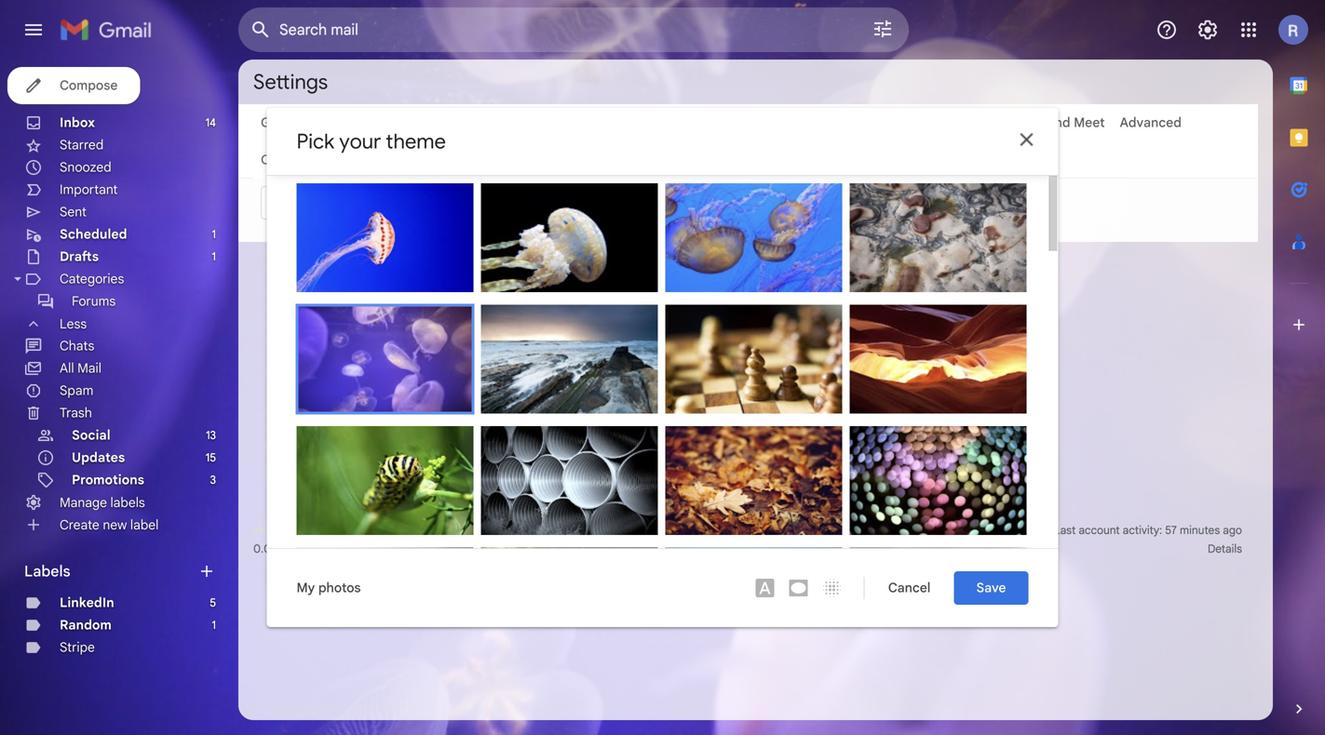 Task type: describe. For each thing, give the bounding box(es) containing it.
by: grzegorz głowaty
[[676, 533, 792, 547]]

advanced link
[[1120, 115, 1181, 131]]

animals option
[[297, 305, 473, 426]]

0 horizontal spatial by: greg bullock
[[492, 533, 579, 547]]

grzegorz
[[696, 533, 744, 547]]

program policies link
[[748, 524, 833, 538]]

stripe
[[60, 640, 95, 656]]

ago
[[1223, 524, 1242, 538]]

lake tahoe option
[[665, 548, 842, 657]]

photos
[[318, 580, 361, 596]]

random link
[[60, 617, 112, 634]]

activity:
[[1123, 524, 1162, 538]]

used
[[341, 542, 366, 556]]

1 · from the left
[[696, 524, 699, 538]]

manage labels create new label
[[60, 495, 159, 533]]

categories forums
[[60, 271, 124, 310]]

less
[[60, 316, 87, 332]]

labels navigation
[[0, 60, 238, 736]]

labels for labels heading
[[24, 562, 70, 581]]

manage
[[60, 495, 107, 511]]

settings image
[[1197, 19, 1219, 41]]

drafts link
[[60, 249, 99, 265]]

pick your theme heading
[[297, 128, 446, 155]]

account
[[1079, 524, 1120, 538]]

minutes
[[1180, 524, 1220, 538]]

by: mike cleron
[[492, 411, 574, 426]]

labels for labels tab
[[324, 115, 364, 131]]

all mail link
[[60, 360, 101, 377]]

sent
[[60, 204, 87, 220]]

0 vertical spatial bullock
[[725, 290, 763, 304]]

1 for random
[[212, 619, 216, 633]]

label
[[130, 517, 159, 533]]

2 · from the left
[[742, 524, 745, 538]]

5
[[210, 596, 216, 610]]

categories link
[[60, 271, 124, 287]]

snoozed
[[60, 159, 111, 176]]

2 gb from the left
[[323, 542, 338, 556]]

general link
[[261, 115, 309, 131]]

compose button
[[7, 67, 140, 104]]

advanced search options image
[[864, 10, 901, 47]]

new
[[103, 517, 127, 533]]

starred snoozed important sent
[[60, 137, 118, 220]]

scheduled
[[60, 226, 127, 243]]

last
[[1054, 524, 1076, 538]]

scheduled link
[[60, 226, 127, 243]]

inbox link
[[60, 115, 95, 131]]

chat
[[1014, 115, 1044, 131]]

by: mike cleron option containing by: mike cleron
[[481, 305, 658, 428]]

my photos button
[[282, 572, 376, 605]]

1 horizontal spatial greg
[[696, 290, 722, 304]]

spam
[[60, 383, 93, 399]]

0 vertical spatial by: mike cleron option
[[850, 183, 1027, 292]]

sent link
[[60, 204, 87, 220]]

mike
[[511, 411, 536, 426]]

privacy link
[[702, 524, 739, 538]]

14
[[205, 116, 216, 130]]

cleron
[[539, 411, 574, 426]]

less button
[[0, 313, 223, 335]]

my photos
[[297, 580, 361, 596]]

stripe link
[[60, 640, 95, 656]]

linkedin
[[60, 595, 114, 611]]

labels heading
[[24, 562, 197, 581]]

15 inside footer
[[309, 542, 320, 556]]

compose
[[60, 77, 118, 94]]

głowaty
[[747, 533, 792, 547]]

1 for scheduled
[[212, 228, 216, 242]]

by: grzegorz głowaty option
[[665, 426, 842, 549]]

drafts
[[60, 249, 99, 265]]

chat and meet
[[1014, 115, 1105, 131]]

categories
[[60, 271, 124, 287]]

policies
[[794, 524, 833, 538]]

terms · privacy · program policies
[[663, 524, 833, 538]]

0.01
[[253, 542, 275, 556]]

details
[[1208, 542, 1242, 556]]

advanced
[[1120, 115, 1181, 131]]

1 for drafts
[[212, 250, 216, 264]]



Task type: vqa. For each thing, say whether or not it's contained in the screenshot.
Pick your theme
yes



Task type: locate. For each thing, give the bounding box(es) containing it.
labels inside labels navigation
[[24, 562, 70, 581]]

inbox tab
[[379, 115, 413, 131]]

labels tab
[[324, 115, 364, 131]]

pick your theme alert dialog
[[267, 108, 1058, 657]]

0 vertical spatial labels
[[324, 115, 364, 131]]

forums link
[[72, 293, 116, 310]]

pick your theme
[[297, 128, 446, 155]]

follow link to manage storage image
[[373, 540, 392, 559]]

by: romain guy
[[308, 290, 390, 304], [492, 290, 575, 304], [676, 411, 759, 426], [308, 533, 390, 547]]

pick
[[297, 128, 334, 155]]

animals
[[310, 409, 351, 424]]

snoozed link
[[60, 159, 111, 176]]

chats all mail spam trash
[[60, 338, 101, 421]]

1 vertical spatial by: mike cleron option
[[481, 305, 658, 428]]

linkedin link
[[60, 595, 114, 611]]

forums
[[72, 293, 116, 310]]

by: greg bullock option
[[665, 183, 842, 306], [481, 426, 658, 549], [481, 548, 658, 657]]

settings
[[253, 69, 328, 95]]

of
[[296, 542, 307, 556]]

0 horizontal spatial 15
[[206, 451, 216, 465]]

13
[[206, 429, 216, 443]]

create new label link
[[60, 517, 159, 533]]

0 vertical spatial greg
[[696, 290, 722, 304]]

1 vertical spatial by: greg bullock
[[492, 533, 579, 547]]

and
[[1047, 115, 1070, 131]]

themes link
[[317, 152, 366, 168]]

general
[[261, 115, 309, 131]]

last account activity: 57 minutes ago details
[[1054, 524, 1242, 556]]

2 inbox from the left
[[379, 115, 413, 131]]

trash link
[[60, 405, 92, 421]]

inbox inside labels navigation
[[60, 115, 95, 131]]

0 vertical spatial by: greg bullock
[[676, 290, 763, 304]]

2 1 from the top
[[212, 250, 216, 264]]

all
[[60, 360, 74, 377]]

57
[[1165, 524, 1177, 538]]

gb left of
[[278, 542, 293, 556]]

footer containing terms
[[238, 521, 1258, 559]]

by: greg bullock
[[676, 290, 763, 304], [492, 533, 579, 547]]

offline link
[[261, 152, 302, 168]]

0 horizontal spatial inbox
[[60, 115, 95, 131]]

by: inside 'option'
[[676, 533, 693, 547]]

None search field
[[238, 7, 909, 52]]

0 vertical spatial 15
[[206, 451, 216, 465]]

inbox for inbox tab
[[379, 115, 413, 131]]

3
[[210, 473, 216, 487]]

0 horizontal spatial bullock
[[540, 533, 579, 547]]

1 vertical spatial 15
[[309, 542, 320, 556]]

0 horizontal spatial gb
[[278, 542, 293, 556]]

starred link
[[60, 137, 104, 153]]

0 horizontal spatial ·
[[696, 524, 699, 538]]

0.01 gb of 15 gb used
[[253, 542, 366, 556]]

by: mike cleron option
[[850, 183, 1027, 292], [481, 305, 658, 428]]

search mail image
[[244, 13, 277, 47]]

create
[[60, 517, 99, 533]]

0 vertical spatial 1
[[212, 228, 216, 242]]

bullock
[[725, 290, 763, 304], [540, 533, 579, 547]]

terms
[[663, 524, 694, 538]]

program
[[748, 524, 791, 538]]

1 vertical spatial greg
[[511, 533, 537, 547]]

guy
[[369, 290, 390, 304], [554, 290, 575, 304], [738, 411, 759, 426], [369, 533, 390, 547]]

labels
[[324, 115, 364, 131], [24, 562, 70, 581]]

1 vertical spatial labels
[[24, 562, 70, 581]]

important
[[60, 182, 118, 198]]

main menu image
[[22, 19, 45, 41]]

greg
[[696, 290, 722, 304], [511, 533, 537, 547]]

1 vertical spatial 1
[[212, 250, 216, 264]]

1 vertical spatial bullock
[[540, 533, 579, 547]]

by:
[[308, 290, 324, 304], [492, 290, 509, 304], [676, 290, 693, 304], [492, 411, 509, 426], [676, 411, 693, 426], [308, 533, 324, 547], [492, 533, 509, 547], [676, 533, 693, 547]]

privacy
[[702, 524, 739, 538]]

gb left used
[[323, 542, 338, 556]]

· right privacy link
[[742, 524, 745, 538]]

1 horizontal spatial ·
[[742, 524, 745, 538]]

updates
[[72, 450, 125, 466]]

social
[[72, 427, 110, 444]]

meet
[[1074, 115, 1105, 131]]

theme
[[386, 128, 446, 155]]

footer
[[238, 521, 1258, 559]]

social link
[[72, 427, 110, 444]]

by: romain guy option
[[297, 183, 473, 306], [481, 183, 658, 306], [665, 305, 842, 428], [850, 305, 1027, 414], [297, 426, 473, 549], [850, 426, 1027, 535], [297, 548, 473, 657], [850, 548, 1027, 657]]

manage labels link
[[60, 495, 145, 511]]

starred
[[60, 137, 104, 153]]

spam link
[[60, 383, 93, 399]]

1 inbox from the left
[[60, 115, 95, 131]]

1 horizontal spatial by: mike cleron option
[[850, 183, 1027, 292]]

· right terms link
[[696, 524, 699, 538]]

chats
[[60, 338, 94, 354]]

1 gb from the left
[[278, 542, 293, 556]]

chats link
[[60, 338, 94, 354]]

updates link
[[72, 450, 125, 466]]

3 1 from the top
[[212, 619, 216, 633]]

your
[[339, 128, 381, 155]]

themes
[[317, 152, 366, 168]]

1 horizontal spatial 15
[[309, 542, 320, 556]]

gb
[[278, 542, 293, 556], [323, 542, 338, 556]]

0 horizontal spatial greg
[[511, 533, 537, 547]]

romain
[[327, 290, 366, 304], [511, 290, 551, 304], [696, 411, 735, 426], [327, 533, 366, 547]]

15 right of
[[309, 542, 320, 556]]

labels
[[110, 495, 145, 511]]

15 down 13
[[206, 451, 216, 465]]

mail
[[77, 360, 101, 377]]

1 horizontal spatial inbox
[[379, 115, 413, 131]]

details link
[[1208, 542, 1242, 556]]

1 horizontal spatial by: greg bullock
[[676, 290, 763, 304]]

1 1 from the top
[[212, 228, 216, 242]]

1 horizontal spatial bullock
[[725, 290, 763, 304]]

1 horizontal spatial gb
[[323, 542, 338, 556]]

tab list
[[1273, 60, 1325, 669]]

15 inside labels navigation
[[206, 451, 216, 465]]

inbox
[[60, 115, 95, 131], [379, 115, 413, 131]]

random
[[60, 617, 112, 634]]

0 horizontal spatial labels
[[24, 562, 70, 581]]

0 horizontal spatial by: mike cleron option
[[481, 305, 658, 428]]

terms link
[[663, 524, 694, 538]]

promotions link
[[72, 472, 144, 488]]

inbox for inbox link
[[60, 115, 95, 131]]

2 vertical spatial 1
[[212, 619, 216, 633]]

trash
[[60, 405, 92, 421]]

offline
[[261, 152, 302, 168]]

chat and meet link
[[1014, 115, 1105, 131]]

1 horizontal spatial labels
[[324, 115, 364, 131]]

important link
[[60, 182, 118, 198]]

my
[[297, 580, 315, 596]]

15
[[206, 451, 216, 465], [309, 542, 320, 556]]



